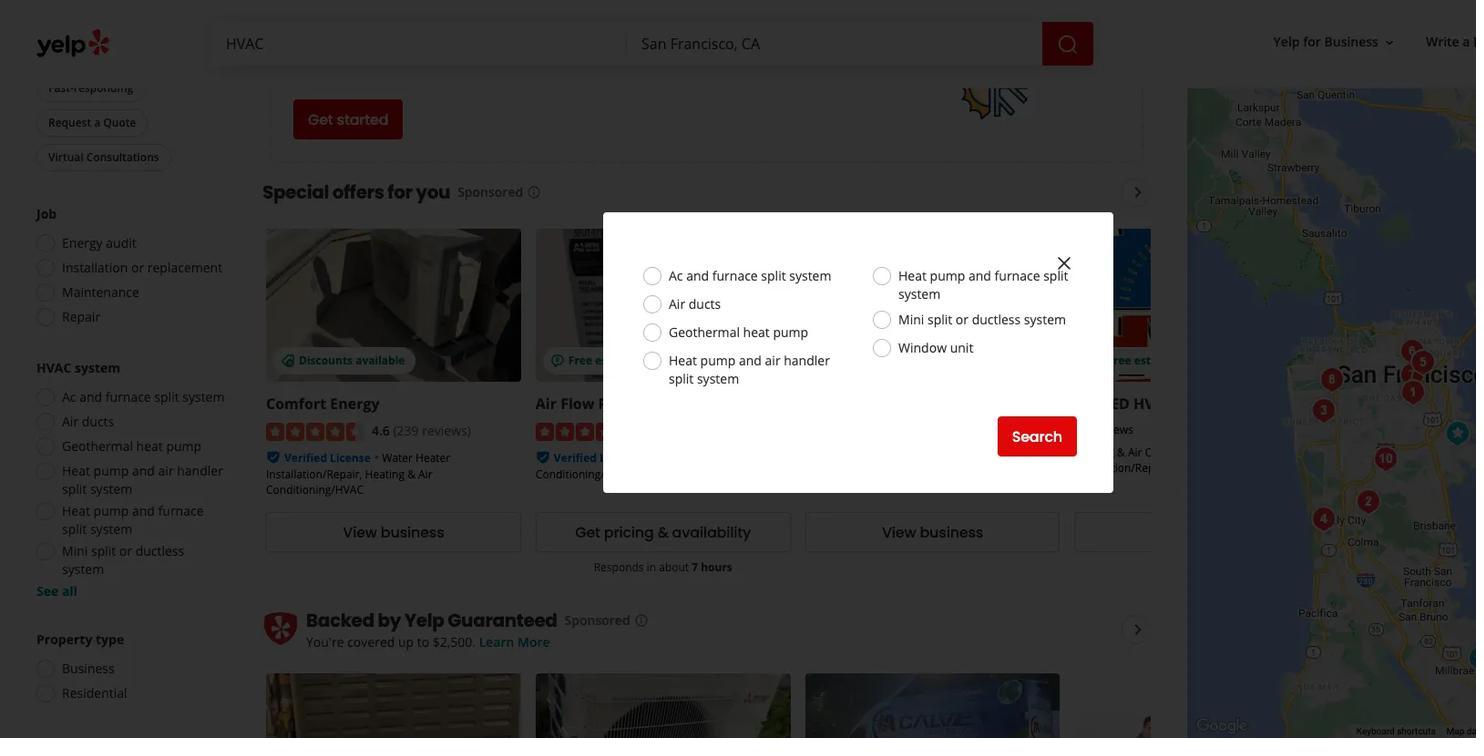 Task type: locate. For each thing, give the bounding box(es) containing it.
hvac system
[[36, 360, 120, 377]]

free estimates
[[569, 353, 649, 368], [838, 353, 919, 368], [1108, 353, 1189, 368]]

ducts inside "search" dialog
[[689, 295, 721, 313]]

1 vertical spatial ac and furnace split system
[[62, 389, 225, 406]]

virtual
[[48, 150, 84, 165]]

previous image for next image
[[1086, 181, 1107, 203]]

hvac
[[575, 19, 628, 45], [36, 360, 71, 377], [1134, 394, 1174, 414]]

0 vertical spatial sponsored
[[458, 183, 523, 201]]

free estimates up ortiz
[[838, 353, 919, 368]]

& inside united hvac service no reviews heating & air conditioning/hvac, water heater installation/repair
[[1118, 445, 1126, 460]]

free up ortiz
[[838, 353, 862, 368]]

0 vertical spatial mini split or ductless system
[[899, 311, 1067, 328]]

1 view business from the left
[[343, 522, 444, 543]]

system
[[790, 267, 832, 284], [899, 285, 941, 303], [1025, 311, 1067, 328], [75, 360, 120, 377], [697, 370, 740, 387], [183, 389, 225, 406], [90, 481, 132, 498], [90, 521, 132, 538], [62, 561, 104, 578]]

hvac down repair
[[36, 360, 71, 377]]

see
[[36, 583, 59, 600]]

pros
[[599, 394, 631, 414]]

heating down 4.6
[[365, 467, 405, 483]]

heating left and
[[634, 394, 692, 414]]

apollo heating & ventilating image
[[1369, 441, 1405, 477]]

yelp guaranteed
[[70, 11, 159, 26]]

& inside the heating & air conditioning/hvac
[[694, 451, 702, 466]]

16 verified v2 image
[[536, 451, 550, 465]]

1 horizontal spatial mini
[[899, 311, 925, 328]]

discounts
[[299, 353, 353, 368]]

a left quote
[[94, 115, 100, 131]]

2 verified from the left
[[554, 451, 597, 466]]

0 horizontal spatial air
[[158, 463, 174, 480]]

keyboard
[[1357, 727, 1395, 737]]

16 free estimates v2 image for air flow pros heating and air conditioning's free estimates "link"
[[550, 354, 565, 368]]

option group containing job
[[31, 205, 226, 332]]

heating right ortiz
[[846, 394, 903, 414]]

estimates inside free price estimates from local hvac contractors tell us about your project and get help from sponsored businesses.
[[385, 19, 477, 45]]

free estimates for united hvac service
[[1108, 353, 1189, 368]]

0 horizontal spatial conditioning/hvac
[[266, 483, 364, 498]]

& down window
[[907, 394, 917, 414]]

heat
[[744, 324, 770, 341], [136, 438, 163, 455]]

1 horizontal spatial view
[[882, 522, 917, 543]]

you're covered up to $2,500. learn more
[[306, 634, 550, 651]]

0 vertical spatial ac
[[669, 267, 683, 284]]

license
[[330, 451, 371, 466], [600, 451, 641, 466]]

0 horizontal spatial verified license button
[[284, 449, 371, 466]]

estimates up project
[[385, 19, 477, 45]]

verified license for energy
[[284, 451, 371, 466]]

conditioning/hvac down 4.8 star rating image
[[536, 467, 633, 483]]

heater inside water heater installation/repair, heating & air conditioning/hvac
[[416, 451, 451, 466]]

us
[[318, 52, 331, 69]]

option group containing hvac system
[[31, 360, 226, 601]]

estimates up 'ortiz heating & air conditioning (112 reviews)'
[[865, 353, 919, 368]]

reviews)
[[422, 422, 471, 439], [962, 422, 1011, 439]]

1 vertical spatial mini split or ductless system
[[62, 543, 184, 578]]

0 horizontal spatial yelp
[[70, 11, 93, 26]]

heating inside united hvac service no reviews heating & air conditioning/hvac, water heater installation/repair
[[1075, 445, 1115, 460]]

air
[[669, 295, 686, 313], [536, 394, 557, 414], [728, 394, 749, 414], [921, 394, 942, 414], [62, 413, 79, 431], [1129, 445, 1143, 460], [705, 451, 719, 466], [418, 467, 433, 483]]

ocean air heating image
[[1307, 392, 1343, 429]]

previous image
[[1086, 181, 1107, 203], [1086, 619, 1107, 641]]

verified license for flow
[[554, 451, 641, 466]]

view business for available
[[343, 522, 444, 543]]

a
[[1464, 33, 1471, 51], [94, 115, 100, 131]]

0 vertical spatial geothermal
[[669, 324, 740, 341]]

about left 7
[[659, 560, 689, 576]]

write a r
[[1427, 33, 1477, 51]]

a left r
[[1464, 33, 1471, 51]]

1 verified from the left
[[284, 451, 327, 466]]

0 horizontal spatial geothermal heat pump
[[62, 438, 202, 455]]

heat pump and furnace split system inside "search" dialog
[[899, 267, 1069, 303]]

mini split or ductless system up unit
[[899, 311, 1067, 328]]

4.6 star rating image
[[266, 423, 365, 442]]

free inside free price estimates from local hvac contractors tell us about your project and get help from sponsored businesses.
[[294, 19, 332, 45]]

or inside "search" dialog
[[956, 311, 969, 328]]

1 horizontal spatial geothermal heat pump
[[669, 324, 809, 341]]

free estimates up united hvac service link
[[1108, 353, 1189, 368]]

heating down 'no'
[[1075, 445, 1115, 460]]

availability
[[672, 522, 751, 543]]

yelp
[[70, 11, 93, 26], [1274, 33, 1301, 51]]

free for united hvac service free estimates "link"
[[1108, 353, 1132, 368]]

1 horizontal spatial heat pump and air handler split system
[[669, 352, 830, 387]]

& down reviews
[[1118, 445, 1126, 460]]

see all button
[[36, 583, 77, 600]]

map
[[1447, 727, 1465, 737]]

conditioning up (112 on the right bottom
[[946, 394, 1039, 414]]

2 license from the left
[[600, 451, 641, 466]]

air inside the heating & air conditioning/hvac
[[705, 451, 719, 466]]

comfort energy
[[266, 394, 380, 414]]

discounts available link
[[266, 229, 521, 382]]

a for request
[[94, 115, 100, 131]]

for left 16 chevron down v2 icon
[[1304, 33, 1322, 51]]

1 horizontal spatial license
[[600, 451, 641, 466]]

0 horizontal spatial a
[[94, 115, 100, 131]]

or
[[131, 259, 144, 277], [956, 311, 969, 328], [119, 543, 132, 560]]

water inside water heater installation/repair, heating & air conditioning/hvac
[[382, 451, 413, 466]]

shortcuts
[[1398, 727, 1436, 737]]

2 vertical spatial option group
[[31, 631, 226, 709]]

verified license down 4.8 star rating image
[[554, 451, 641, 466]]

geothermal heat pump
[[669, 324, 809, 341], [62, 438, 202, 455]]

free estimates link
[[536, 229, 791, 382], [806, 229, 1061, 382], [1075, 229, 1330, 382]]

special
[[263, 180, 329, 205]]

0 vertical spatial ducts
[[689, 295, 721, 313]]

license down 4.8 star rating image
[[600, 451, 641, 466]]

0 vertical spatial a
[[1464, 33, 1471, 51]]

energy up 4.6
[[330, 394, 380, 414]]

free up "flow"
[[569, 353, 593, 368]]

heating inside water heater installation/repair, heating & air conditioning/hvac
[[365, 467, 405, 483]]

1 horizontal spatial a
[[1464, 33, 1471, 51]]

or up type
[[119, 543, 132, 560]]

split inside mini split or ductless system
[[91, 543, 116, 560]]

get left pricing
[[576, 522, 601, 543]]

heating inside the heating & air conditioning/hvac
[[652, 451, 692, 466]]

verified license button for energy
[[284, 449, 371, 466]]

pricing
[[604, 522, 654, 543]]

0 horizontal spatial water
[[382, 451, 413, 466]]

business up residential
[[62, 660, 115, 678]]

about
[[335, 52, 370, 69], [659, 560, 689, 576]]

3 option group from the top
[[31, 631, 226, 709]]

energy up the installation
[[62, 235, 103, 252]]

2 view from the left
[[882, 522, 917, 543]]

1 vertical spatial handler
[[177, 463, 223, 480]]

conditioning/hvac down 16 verified v2 icon
[[266, 483, 364, 498]]

2 reviews) from the left
[[962, 422, 1011, 439]]

16 free estimates v2 image
[[550, 354, 565, 368], [820, 354, 835, 368]]

heater down 4.6 (239 reviews)
[[416, 451, 451, 466]]

view business link for discounts available
[[266, 513, 521, 553]]

1 horizontal spatial energy
[[330, 394, 380, 414]]

handler up ortiz
[[784, 352, 830, 369]]

1 vertical spatial option group
[[31, 360, 226, 601]]

0 horizontal spatial about
[[335, 52, 370, 69]]

verified license button down 4.8 star rating image
[[554, 449, 641, 466]]

yelp for yelp for business
[[1274, 33, 1301, 51]]

1 vertical spatial air
[[158, 463, 174, 480]]

geothermal down "hvac system"
[[62, 438, 133, 455]]

16 free estimates v2 image up ortiz
[[820, 354, 835, 368]]

view
[[343, 522, 377, 543], [882, 522, 917, 543]]

1 free estimates link from the left
[[536, 229, 791, 382]]

air flow pros heating and air conditioning image
[[1396, 374, 1432, 411], [1396, 374, 1432, 411]]

& down (239
[[408, 467, 416, 483]]

option group
[[31, 205, 226, 332], [31, 360, 226, 601], [31, 631, 226, 709]]

water heater installation/repair, heating & air conditioning/hvac
[[266, 451, 451, 498]]

16 free estimates v2 image up "flow"
[[550, 354, 565, 368]]

view for available
[[343, 522, 377, 543]]

1 horizontal spatial get
[[576, 522, 601, 543]]

1 horizontal spatial from
[[526, 52, 555, 69]]

energy
[[62, 235, 103, 252], [330, 394, 380, 414]]

license for energy
[[330, 451, 371, 466]]

heating down air flow pros heating and air conditioning
[[652, 451, 692, 466]]

free estimates up pros
[[569, 353, 649, 368]]

1 horizontal spatial heat pump and furnace split system
[[899, 267, 1069, 303]]

0 vertical spatial heat
[[744, 324, 770, 341]]

reviews) right (112 on the right bottom
[[962, 422, 1011, 439]]

get for get pricing & availability
[[576, 522, 601, 543]]

1 horizontal spatial ductless
[[972, 311, 1021, 328]]

option group containing property type
[[31, 631, 226, 709]]

1 vertical spatial heat pump and air handler split system
[[62, 463, 223, 498]]

mini split or ductless system up all on the left bottom of the page
[[62, 543, 184, 578]]

heat pump and air handler split system inside "search" dialog
[[669, 352, 830, 387]]

business inside button
[[1325, 33, 1379, 51]]

0 horizontal spatial energy
[[62, 235, 103, 252]]

2 view business from the left
[[882, 522, 984, 543]]

1 vertical spatial geothermal
[[62, 438, 133, 455]]

handler left 16 verified v2 icon
[[177, 463, 223, 480]]

fast-
[[48, 81, 74, 96]]

1 vertical spatial sponsored
[[565, 612, 631, 629]]

1 vertical spatial geothermal heat pump
[[62, 438, 202, 455]]

0 horizontal spatial view business
[[343, 522, 444, 543]]

business
[[1325, 33, 1379, 51], [62, 660, 115, 678]]

2 view business link from the left
[[806, 513, 1061, 553]]

installation/repair,
[[266, 467, 362, 483]]

2 16 free estimates v2 image from the left
[[820, 354, 835, 368]]

ductless inside mini split or ductless system
[[136, 543, 184, 560]]

to
[[417, 634, 430, 651]]

guaranteed
[[96, 11, 159, 26]]

4.8 star rating image
[[536, 423, 634, 442]]

2 business from the left
[[920, 522, 984, 543]]

verified down 4.8 star rating image
[[554, 451, 597, 466]]

estimates up united hvac service link
[[1135, 353, 1189, 368]]

search image
[[1058, 33, 1079, 55]]

0 vertical spatial from
[[480, 19, 524, 45]]

2 horizontal spatial hvac
[[1134, 394, 1174, 414]]

open now button
[[36, 40, 116, 68]]

hvac up 'sponsored'
[[575, 19, 628, 45]]

search button
[[998, 417, 1078, 457]]

0 vertical spatial ac and furnace split system
[[669, 267, 832, 284]]

get started
[[308, 109, 389, 130]]

0 vertical spatial for
[[1304, 33, 1322, 51]]

0 vertical spatial heat pump and furnace split system
[[899, 267, 1069, 303]]

1 horizontal spatial 16 info v2 image
[[634, 614, 649, 628]]

about inside free price estimates from local hvac contractors tell us about your project and get help from sponsored businesses.
[[335, 52, 370, 69]]

backed by yelp guaranteed
[[306, 608, 558, 634]]

verified license button up installation/repair,
[[284, 449, 371, 466]]

0 horizontal spatial heater
[[416, 451, 451, 466]]

yelp inside 'user actions' element
[[1274, 33, 1301, 51]]

verified license up installation/repair,
[[284, 451, 371, 466]]

16 verified v2 image
[[266, 451, 281, 465]]

verified up installation/repair,
[[284, 451, 327, 466]]

heater inside united hvac service no reviews heating & air conditioning/hvac, water heater installation/repair
[[1282, 445, 1317, 460]]

ac inside "search" dialog
[[669, 267, 683, 284]]

1 horizontal spatial heater
[[1282, 445, 1317, 460]]

0 horizontal spatial 16 free estimates v2 image
[[550, 354, 565, 368]]

previous image for next icon
[[1086, 619, 1107, 641]]

estimates for air flow pros heating and air conditioning's free estimates "link"
[[595, 353, 649, 368]]

free up tell
[[294, 19, 332, 45]]

1 horizontal spatial about
[[659, 560, 689, 576]]

verified
[[284, 451, 327, 466], [554, 451, 597, 466]]

mini up all on the left bottom of the page
[[62, 543, 88, 560]]

handler inside "search" dialog
[[784, 352, 830, 369]]

1 horizontal spatial conditioning/hvac
[[536, 467, 633, 483]]

& down air flow pros heating and air conditioning
[[694, 451, 702, 466]]

1 horizontal spatial reviews)
[[962, 422, 1011, 439]]

1 horizontal spatial geothermal
[[669, 324, 740, 341]]

1 horizontal spatial ac and furnace split system
[[669, 267, 832, 284]]

0 horizontal spatial business
[[62, 660, 115, 678]]

1 horizontal spatial for
[[1304, 33, 1322, 51]]

1 horizontal spatial verified
[[554, 451, 597, 466]]

previous image left next icon
[[1086, 619, 1107, 641]]

water right conditioning/hvac,
[[1249, 445, 1279, 460]]

16 info v2 image
[[527, 185, 542, 199], [634, 614, 649, 628]]

get started button
[[294, 99, 403, 139]]

0 horizontal spatial verified license
[[284, 451, 371, 466]]

1 16 free estimates v2 image from the left
[[550, 354, 565, 368]]

next hvac & appliance repair image
[[1406, 344, 1442, 381]]

1 verified license button from the left
[[284, 449, 371, 466]]

repair
[[62, 309, 100, 326]]

from up help
[[480, 19, 524, 45]]

heating
[[634, 394, 692, 414], [846, 394, 903, 414], [1075, 445, 1115, 460], [652, 451, 692, 466], [365, 467, 405, 483]]

license for flow
[[600, 451, 641, 466]]

1 vertical spatial get
[[576, 522, 601, 543]]

1 option group from the top
[[31, 205, 226, 332]]

0 vertical spatial hvac
[[575, 19, 628, 45]]

sponsored down the responds
[[565, 612, 631, 629]]

pump
[[930, 267, 966, 284], [773, 324, 809, 341], [701, 352, 736, 369], [166, 438, 202, 455], [93, 463, 129, 480], [93, 503, 129, 520]]

verified license button
[[284, 449, 371, 466], [554, 449, 641, 466]]

0 horizontal spatial geothermal
[[62, 438, 133, 455]]

free up united
[[1108, 353, 1132, 368]]

yelp guaranteed button
[[36, 5, 171, 33]]

heat inside "search" dialog
[[744, 324, 770, 341]]

1 horizontal spatial free estimates
[[838, 353, 919, 368]]

1 horizontal spatial view business link
[[806, 513, 1061, 553]]

1 free estimates from the left
[[569, 353, 649, 368]]

help
[[497, 52, 523, 69]]

1 vertical spatial previous image
[[1086, 619, 1107, 641]]

0 vertical spatial option group
[[31, 205, 226, 332]]

3 free estimates from the left
[[1108, 353, 1189, 368]]

& right pricing
[[658, 522, 669, 543]]

1 horizontal spatial view business
[[882, 522, 984, 543]]

verified for comfort
[[284, 451, 327, 466]]

request
[[48, 115, 91, 131]]

license up installation/repair,
[[330, 451, 371, 466]]

1 horizontal spatial ducts
[[689, 295, 721, 313]]

1 vertical spatial yelp
[[1274, 33, 1301, 51]]

ducts
[[689, 295, 721, 313], [82, 413, 114, 431]]

1 verified license from the left
[[284, 451, 371, 466]]

None search field
[[212, 22, 1098, 66]]

0 vertical spatial air ducts
[[669, 295, 721, 313]]

1 vertical spatial 16 info v2 image
[[634, 614, 649, 628]]

1 vertical spatial mini
[[62, 543, 88, 560]]

business
[[381, 522, 444, 543], [920, 522, 984, 543]]

0 horizontal spatial reviews)
[[422, 422, 471, 439]]

2 vertical spatial hvac
[[1134, 394, 1174, 414]]

and
[[449, 52, 471, 69], [687, 267, 709, 284], [969, 267, 992, 284], [739, 352, 762, 369], [79, 389, 102, 406], [132, 463, 155, 480], [132, 503, 155, 520]]

2 verified license from the left
[[554, 451, 641, 466]]

audit
[[106, 235, 137, 252]]

verified for air
[[554, 451, 597, 466]]

reviews) right (239
[[422, 422, 471, 439]]

0 vertical spatial handler
[[784, 352, 830, 369]]

next image
[[1128, 181, 1149, 203]]

get pricing & availability button
[[536, 513, 791, 553]]

0 horizontal spatial mini
[[62, 543, 88, 560]]

1 view business link from the left
[[266, 513, 521, 553]]

or down audit
[[131, 259, 144, 277]]

0 horizontal spatial ductless
[[136, 543, 184, 560]]

geothermal
[[669, 324, 740, 341], [62, 438, 133, 455]]

1 vertical spatial business
[[62, 660, 115, 678]]

water down (239
[[382, 451, 413, 466]]

from down local
[[526, 52, 555, 69]]

1 license from the left
[[330, 451, 371, 466]]

or up unit
[[956, 311, 969, 328]]

covered
[[348, 634, 395, 651]]

geothermal up and
[[669, 324, 740, 341]]

estimates up pros
[[595, 353, 649, 368]]

building efficiency image
[[1315, 361, 1351, 398]]

2 previous image from the top
[[1086, 619, 1107, 641]]

business for discounts available
[[381, 522, 444, 543]]

0 horizontal spatial ac
[[62, 389, 76, 406]]

1 view from the left
[[343, 522, 377, 543]]

1 previous image from the top
[[1086, 181, 1107, 203]]

4.6
[[372, 422, 390, 439]]

sponsored right you
[[458, 183, 523, 201]]

1 vertical spatial heat
[[136, 438, 163, 455]]

1 horizontal spatial sponsored
[[565, 612, 631, 629]]

sponsored for special offers for you
[[458, 183, 523, 201]]

2 verified license button from the left
[[554, 449, 641, 466]]

1 horizontal spatial verified license button
[[554, 449, 641, 466]]

sponsored
[[558, 52, 622, 69]]

view business link for free estimates
[[806, 513, 1061, 553]]

1 horizontal spatial verified license
[[554, 451, 641, 466]]

0 horizontal spatial business
[[381, 522, 444, 543]]

ortiz heating & air conditioning image
[[1463, 640, 1477, 677]]

a inside button
[[94, 115, 100, 131]]

0 horizontal spatial license
[[330, 451, 371, 466]]

free for 2nd free estimates "link" from right
[[838, 353, 862, 368]]

reviews) inside 'ortiz heating & air conditioning (112 reviews)'
[[962, 422, 1011, 439]]

for left you
[[388, 180, 413, 205]]

get left started
[[308, 109, 333, 130]]

1 business from the left
[[381, 522, 444, 543]]

1 vertical spatial hvac
[[36, 360, 71, 377]]

water
[[1249, 445, 1279, 460], [382, 451, 413, 466]]

3 free estimates link from the left
[[1075, 229, 1330, 382]]

you're
[[306, 634, 344, 651]]

heat pump and air handler split system
[[669, 352, 830, 387], [62, 463, 223, 498]]

conditioning right and
[[753, 394, 846, 414]]

san francisco heating and cooling image
[[1351, 484, 1388, 520]]

you
[[416, 180, 450, 205]]

free for air flow pros heating and air conditioning's free estimates "link"
[[569, 353, 593, 368]]

mini split or ductless system
[[899, 311, 1067, 328], [62, 543, 184, 578]]

2 option group from the top
[[31, 360, 226, 601]]

heater down ocean air heating "icon"
[[1282, 445, 1317, 460]]

estimates for 2nd free estimates "link" from right
[[865, 353, 919, 368]]

about right us
[[335, 52, 370, 69]]

0 vertical spatial ductless
[[972, 311, 1021, 328]]

air inside 'ortiz heating & air conditioning (112 reviews)'
[[921, 394, 942, 414]]

0 horizontal spatial conditioning
[[753, 394, 846, 414]]

1 vertical spatial or
[[956, 311, 969, 328]]

0 horizontal spatial free estimates
[[569, 353, 649, 368]]

16 chevron down v2 image
[[1383, 35, 1398, 50]]

0 horizontal spatial air ducts
[[62, 413, 114, 431]]

hvac right united
[[1134, 394, 1174, 414]]

2 conditioning from the left
[[946, 394, 1039, 414]]

window
[[899, 339, 947, 356]]

mini split or ductless system inside "search" dialog
[[899, 311, 1067, 328]]

2 horizontal spatial free estimates
[[1108, 353, 1189, 368]]

business left 16 chevron down v2 icon
[[1325, 33, 1379, 51]]

1 horizontal spatial handler
[[784, 352, 830, 369]]

previous image left next image
[[1086, 181, 1107, 203]]

1 horizontal spatial air
[[765, 352, 781, 369]]

air inside "search" dialog
[[669, 295, 686, 313]]

1 horizontal spatial hvac
[[575, 19, 628, 45]]

0 vertical spatial business
[[1325, 33, 1379, 51]]

businesses.
[[625, 52, 694, 69]]

learn more link
[[479, 634, 550, 651]]

0 vertical spatial air
[[765, 352, 781, 369]]

mini up window
[[899, 311, 925, 328]]



Task type: vqa. For each thing, say whether or not it's contained in the screenshot.
Write a R LINK
yes



Task type: describe. For each thing, give the bounding box(es) containing it.
flow
[[561, 394, 595, 414]]

ortiz
[[806, 394, 842, 414]]

contractors
[[631, 19, 740, 45]]

(239
[[393, 422, 419, 439]]

tell
[[294, 52, 314, 69]]

united
[[1075, 394, 1130, 414]]

comfort
[[266, 394, 326, 414]]

consultations
[[86, 150, 159, 165]]

ortiz heating & air conditioning (112 reviews)
[[806, 394, 1039, 439]]

mini inside mini split or ductless system
[[62, 543, 88, 560]]

yelp for yelp guaranteed
[[70, 11, 93, 26]]

and
[[695, 394, 724, 414]]

reviews
[[1093, 422, 1134, 438]]

installation or replacement
[[62, 259, 223, 277]]

more
[[518, 634, 550, 651]]

1 vertical spatial air ducts
[[62, 413, 114, 431]]

4.6 (239 reviews)
[[372, 422, 471, 439]]

view business for estimates
[[882, 522, 984, 543]]

geothermal heat pump inside "search" dialog
[[669, 324, 809, 341]]

conditioning/hvac,
[[1146, 445, 1246, 460]]

started
[[337, 109, 389, 130]]

verified license button for flow
[[554, 449, 641, 466]]

search dialog
[[0, 0, 1477, 738]]

7
[[692, 560, 698, 576]]

energy audit
[[62, 235, 137, 252]]

hvac inside option group
[[36, 360, 71, 377]]

conditioning/hvac inside water heater installation/repair, heating & air conditioning/hvac
[[266, 483, 364, 498]]

$2,500.
[[433, 634, 476, 651]]

search
[[1013, 426, 1063, 447]]

air flow pros heating and air conditioning link
[[536, 394, 846, 414]]

air inside united hvac service no reviews heating & air conditioning/hvac, water heater installation/repair
[[1129, 445, 1143, 460]]

hvac inside united hvac service no reviews heating & air conditioning/hvac, water heater installation/repair
[[1134, 394, 1174, 414]]

0 vertical spatial or
[[131, 259, 144, 277]]

1 vertical spatial ac
[[62, 389, 76, 406]]

1 vertical spatial from
[[526, 52, 555, 69]]

free estimates link for united hvac service
[[1075, 229, 1330, 382]]

get
[[475, 52, 493, 69]]

0 horizontal spatial ducts
[[82, 413, 114, 431]]

and inside free price estimates from local hvac contractors tell us about your project and get help from sponsored businesses.
[[449, 52, 471, 69]]

property
[[36, 631, 92, 649]]

same day air conditioning & heating image
[[1395, 357, 1432, 393]]

residential
[[62, 685, 127, 702]]

(112
[[933, 422, 958, 439]]

up
[[398, 634, 414, 651]]

discounts available
[[299, 353, 405, 368]]

user actions element
[[1260, 26, 1477, 62]]

2 free estimates from the left
[[838, 353, 919, 368]]

virtual consultations button
[[36, 144, 171, 172]]

learn
[[479, 634, 514, 651]]

0 horizontal spatial handler
[[177, 463, 223, 480]]

free price estimates from local hvac contractors tell us about your project and get help from sponsored businesses.
[[294, 19, 740, 69]]

fast-responding button
[[36, 75, 145, 102]]

0 horizontal spatial heat pump and air handler split system
[[62, 463, 223, 498]]

& inside 'ortiz heating & air conditioning (112 reviews)'
[[907, 394, 917, 414]]

offers
[[333, 180, 384, 205]]

project
[[404, 52, 445, 69]]

yelp guaranteed
[[405, 608, 558, 634]]

a plus quality hvac image
[[1307, 501, 1343, 537]]

16 discount available v2 image
[[281, 354, 295, 368]]

get for get started
[[308, 109, 333, 130]]

1 conditioning from the left
[[753, 394, 846, 414]]

available
[[356, 353, 405, 368]]

now
[[80, 46, 104, 61]]

business for free estimates
[[920, 522, 984, 543]]

view for estimates
[[882, 522, 917, 543]]

1 reviews) from the left
[[422, 422, 471, 439]]

free estimates for air flow pros heating and air conditioning
[[569, 353, 649, 368]]

backed
[[306, 608, 374, 634]]

dennis's heating & cooling image
[[1441, 415, 1477, 452]]

in
[[647, 560, 656, 576]]

responds
[[594, 560, 644, 576]]

window unit
[[899, 339, 974, 356]]

sponsored for backed by yelp guaranteed
[[565, 612, 631, 629]]

1 vertical spatial energy
[[330, 394, 380, 414]]

for inside button
[[1304, 33, 1322, 51]]

air inside water heater installation/repair, heating & air conditioning/hvac
[[418, 467, 433, 483]]

map region
[[1047, 2, 1477, 738]]

service
[[1178, 394, 1236, 414]]

quote
[[103, 115, 136, 131]]

installation/repair
[[1075, 460, 1169, 476]]

geothermal inside "search" dialog
[[669, 324, 740, 341]]

yelp for business
[[1274, 33, 1379, 51]]

write a r link
[[1419, 26, 1477, 59]]

fast-responding
[[48, 81, 133, 96]]

free price estimates from local hvac contractors image
[[947, 40, 1038, 131]]

virtual consultations
[[48, 150, 159, 165]]

1 vertical spatial for
[[388, 180, 413, 205]]

price
[[336, 19, 382, 45]]

0 horizontal spatial mini split or ductless system
[[62, 543, 184, 578]]

your
[[373, 52, 400, 69]]

ac and furnace split system inside "search" dialog
[[669, 267, 832, 284]]

local
[[528, 19, 572, 45]]

16 info v2 image for special offers for you
[[527, 185, 542, 199]]

& inside the get pricing & availability button
[[658, 522, 669, 543]]

2 free estimates link from the left
[[806, 229, 1061, 382]]

air flow pros heating and air conditioning
[[536, 394, 846, 414]]

air ducts inside "search" dialog
[[669, 295, 721, 313]]

da
[[1468, 727, 1477, 737]]

a plus quality hvac image
[[1307, 501, 1343, 537]]

air inside "search" dialog
[[765, 352, 781, 369]]

16 info v2 image for backed by yelp guaranteed
[[634, 614, 649, 628]]

all
[[62, 583, 77, 600]]

close image
[[1054, 252, 1076, 274]]

& inside water heater installation/repair, heating & air conditioning/hvac
[[408, 467, 416, 483]]

comfort energy link
[[266, 394, 380, 414]]

heating inside 'ortiz heating & air conditioning (112 reviews)'
[[846, 394, 903, 414]]

replacement
[[147, 259, 223, 277]]

hours
[[701, 560, 733, 576]]

by
[[378, 608, 401, 634]]

type
[[96, 631, 124, 649]]

water inside united hvac service no reviews heating & air conditioning/hvac, water heater installation/repair
[[1249, 445, 1279, 460]]

0 horizontal spatial ac and furnace split system
[[62, 389, 225, 406]]

yelp for business button
[[1267, 26, 1405, 59]]

next image
[[1128, 619, 1149, 641]]

r
[[1474, 33, 1477, 51]]

breathable image
[[1395, 333, 1432, 370]]

2 vertical spatial or
[[119, 543, 132, 560]]

hvac inside free price estimates from local hvac contractors tell us about your project and get help from sponsored businesses.
[[575, 19, 628, 45]]

mini inside "search" dialog
[[899, 311, 925, 328]]

installation
[[62, 259, 128, 277]]

conditioning/hvac inside the heating & air conditioning/hvac
[[536, 467, 633, 483]]

ductless inside "search" dialog
[[972, 311, 1021, 328]]

united hvac service no reviews heating & air conditioning/hvac, water heater installation/repair
[[1075, 394, 1317, 476]]

0 horizontal spatial heat pump and furnace split system
[[62, 503, 204, 538]]

keyboard shortcuts button
[[1357, 726, 1436, 738]]

special offers for you
[[263, 180, 450, 205]]

united hvac service link
[[1075, 394, 1236, 414]]

16 free estimates v2 image for 2nd free estimates "link" from right
[[820, 354, 835, 368]]

request a quote button
[[36, 110, 148, 137]]

map da
[[1447, 727, 1477, 737]]

a for write
[[1464, 33, 1471, 51]]

request a quote
[[48, 115, 136, 131]]

open now
[[48, 46, 104, 61]]

write
[[1427, 33, 1460, 51]]

conditioning inside 'ortiz heating & air conditioning (112 reviews)'
[[946, 394, 1039, 414]]

responding
[[74, 81, 133, 96]]

estimates for united hvac service free estimates "link"
[[1135, 353, 1189, 368]]

job
[[36, 205, 57, 223]]

google image
[[1193, 715, 1253, 738]]

keyboard shortcuts
[[1357, 727, 1436, 737]]

maintenance
[[62, 284, 139, 301]]

free estimates link for air flow pros heating and air conditioning
[[536, 229, 791, 382]]

heating & air conditioning/hvac
[[536, 451, 719, 483]]



